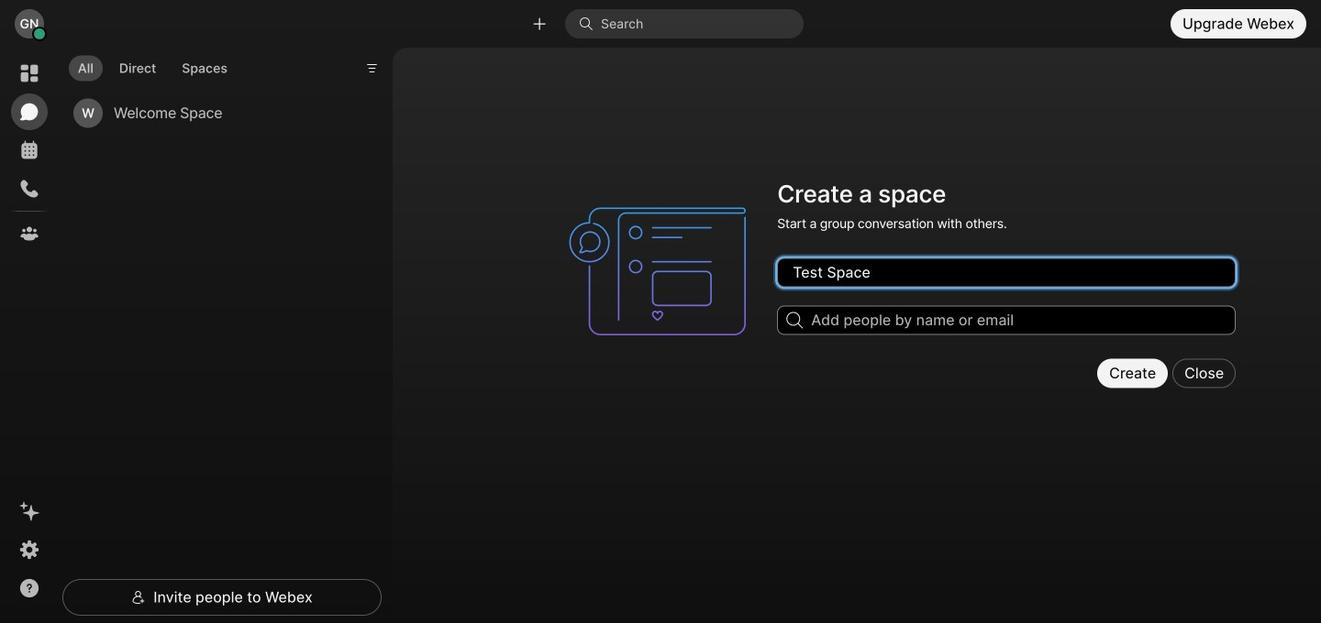 Task type: describe. For each thing, give the bounding box(es) containing it.
create a space image
[[561, 174, 766, 369]]

welcome space list item
[[66, 90, 367, 136]]

Name the space (required) text field
[[777, 258, 1236, 288]]

search_18 image
[[786, 312, 803, 329]]

webex tab list
[[11, 55, 48, 252]]



Task type: vqa. For each thing, say whether or not it's contained in the screenshot.
tab list in the top of the page
yes



Task type: locate. For each thing, give the bounding box(es) containing it.
Add people by name or email text field
[[777, 306, 1236, 335]]

navigation
[[0, 48, 59, 624]]

tab list
[[64, 44, 241, 87]]



